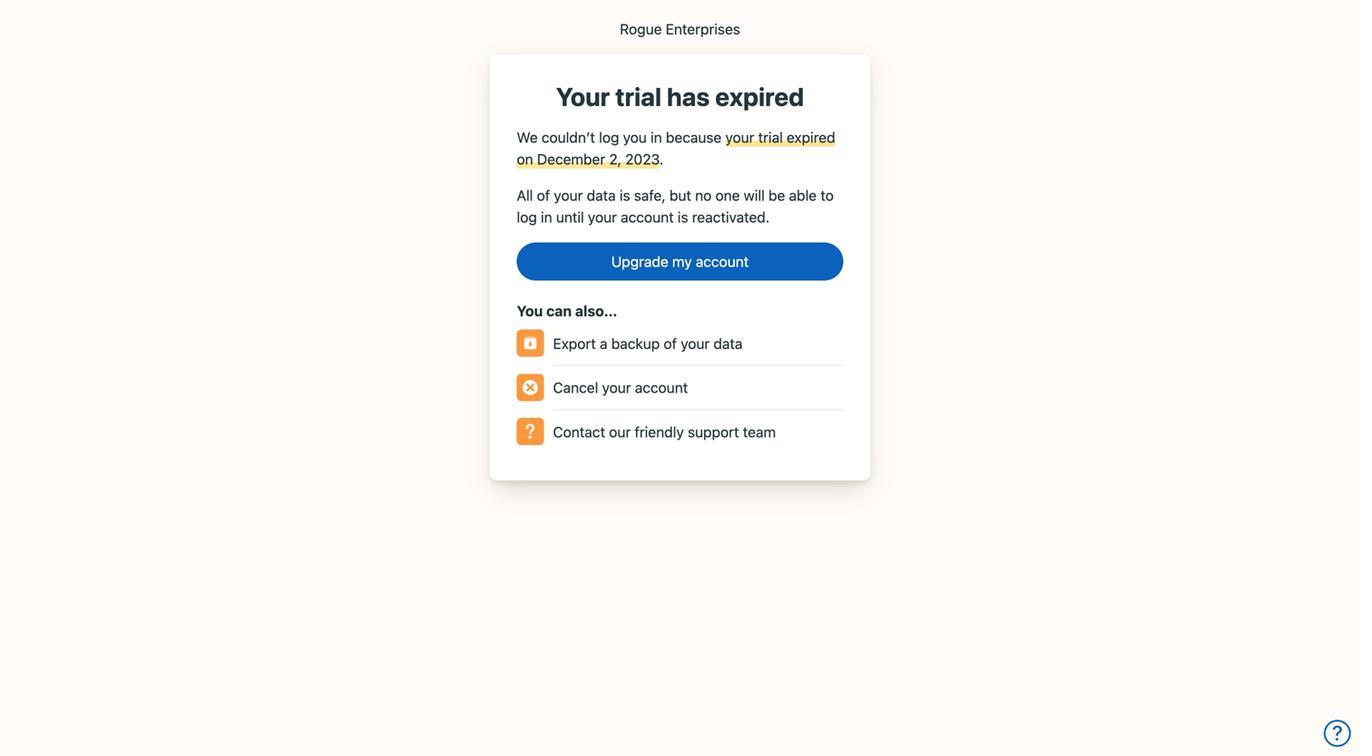 Task type: vqa. For each thing, say whether or not it's contained in the screenshot.
"assignment" Image
no



Task type: describe. For each thing, give the bounding box(es) containing it.
december 2, 2023 element
[[537, 151, 659, 168]]

december 2, 2023
[[537, 151, 659, 168]]

export a backup of your data link
[[553, 322, 843, 366]]

account for cancel your account
[[635, 379, 688, 397]]

safe,
[[634, 187, 666, 204]]

export
[[553, 335, 596, 352]]

contact
[[553, 424, 605, 441]]

0 vertical spatial is
[[620, 187, 630, 204]]

you
[[623, 129, 647, 146]]

your right the until
[[588, 209, 617, 226]]

upgrade
[[611, 253, 668, 270]]

your right cancel
[[602, 379, 631, 397]]

.
[[659, 151, 663, 168]]

your inside your trial expired on
[[725, 129, 754, 146]]

trial for your
[[615, 82, 661, 112]]

has
[[667, 82, 710, 112]]

upgrade my account
[[611, 253, 749, 270]]

reactivated.
[[692, 209, 770, 226]]

enterprises
[[666, 20, 740, 38]]

backup
[[611, 335, 660, 352]]

cancel your account link
[[553, 366, 843, 411]]

1 vertical spatial data
[[714, 335, 743, 352]]

also…
[[575, 302, 617, 320]]

your trial has expired
[[556, 82, 804, 112]]

data inside the all of your data is safe, but no one will be able to log in until your account is reactivated.
[[587, 187, 616, 204]]

we couldn't log you in because
[[517, 129, 725, 146]]

we
[[517, 129, 538, 146]]

1 horizontal spatial log
[[599, 129, 619, 146]]

be
[[769, 187, 785, 204]]

my
[[672, 253, 692, 270]]

a
[[600, 335, 607, 352]]

2023
[[625, 151, 659, 168]]

team
[[743, 424, 776, 441]]

your
[[556, 82, 610, 112]]

until
[[556, 209, 584, 226]]

our
[[609, 424, 631, 441]]

all of your data is safe, but no one will be able to log in until your account is reactivated.
[[517, 187, 834, 226]]

account inside the all of your data is safe, but no one will be able to log in until your account is reactivated.
[[621, 209, 674, 226]]

export a backup of your data
[[553, 335, 743, 352]]



Task type: locate. For each thing, give the bounding box(es) containing it.
in inside the all of your data is safe, but no one will be able to log in until your account is reactivated.
[[541, 209, 552, 226]]

can
[[546, 302, 572, 320]]

because
[[666, 129, 722, 146]]

0 horizontal spatial in
[[541, 209, 552, 226]]

expired up able
[[787, 129, 835, 146]]

cancel your account
[[553, 379, 688, 397]]

trial inside your trial expired on
[[758, 129, 783, 146]]

0 horizontal spatial log
[[517, 209, 537, 226]]

of right all
[[537, 187, 550, 204]]

your up cancel your account link
[[681, 335, 710, 352]]

account down safe,
[[621, 209, 674, 226]]

0 horizontal spatial data
[[587, 187, 616, 204]]

log up 2,
[[599, 129, 619, 146]]

of right backup
[[664, 335, 677, 352]]

0 vertical spatial expired
[[715, 82, 804, 112]]

one
[[715, 187, 740, 204]]

all
[[517, 187, 533, 204]]

support
[[688, 424, 739, 441]]

1 vertical spatial of
[[664, 335, 677, 352]]

0 vertical spatial log
[[599, 129, 619, 146]]

of inside the all of your data is safe, but no one will be able to log in until your account is reactivated.
[[537, 187, 550, 204]]

you
[[517, 302, 543, 320]]

able
[[789, 187, 817, 204]]

your up the until
[[554, 187, 583, 204]]

log
[[599, 129, 619, 146], [517, 209, 537, 226]]

0 vertical spatial in
[[651, 129, 662, 146]]

1 horizontal spatial in
[[651, 129, 662, 146]]

contact our friendly support team
[[553, 424, 776, 441]]

0 vertical spatial account
[[621, 209, 674, 226]]

log down all
[[517, 209, 537, 226]]

1 vertical spatial expired
[[787, 129, 835, 146]]

no
[[695, 187, 712, 204]]

your right because
[[725, 129, 754, 146]]

1 vertical spatial account
[[696, 253, 749, 270]]

2,
[[609, 151, 621, 168]]

is
[[620, 187, 630, 204], [678, 209, 688, 226]]

1 horizontal spatial data
[[714, 335, 743, 352]]

account right my
[[696, 253, 749, 270]]

1 vertical spatial in
[[541, 209, 552, 226]]

0 vertical spatial trial
[[615, 82, 661, 112]]

1 horizontal spatial is
[[678, 209, 688, 226]]

1 horizontal spatial trial
[[758, 129, 783, 146]]

account
[[621, 209, 674, 226], [696, 253, 749, 270], [635, 379, 688, 397]]

is down but on the top of page
[[678, 209, 688, 226]]

1 vertical spatial trial
[[758, 129, 783, 146]]

trial up the you
[[615, 82, 661, 112]]

in
[[651, 129, 662, 146], [541, 209, 552, 226]]

is left safe,
[[620, 187, 630, 204]]

december
[[537, 151, 605, 168]]

data up cancel your account link
[[714, 335, 743, 352]]

couldn't
[[542, 129, 595, 146]]

0 horizontal spatial of
[[537, 187, 550, 204]]

contact our friendly support team link
[[553, 411, 843, 454]]

rogue
[[620, 20, 662, 38]]

in left the until
[[541, 209, 552, 226]]

of
[[537, 187, 550, 204], [664, 335, 677, 352]]

2 vertical spatial account
[[635, 379, 688, 397]]

you can also…
[[517, 302, 617, 320]]

will
[[744, 187, 765, 204]]

expired inside your trial expired on
[[787, 129, 835, 146]]

0 vertical spatial of
[[537, 187, 550, 204]]

trial
[[615, 82, 661, 112], [758, 129, 783, 146]]

data down december 2, 2023 element at the left top
[[587, 187, 616, 204]]

upgrade my account link
[[517, 243, 843, 281]]

0 horizontal spatial trial
[[615, 82, 661, 112]]

1 horizontal spatial of
[[664, 335, 677, 352]]

but
[[670, 187, 691, 204]]

trial up be
[[758, 129, 783, 146]]

expired
[[715, 82, 804, 112], [787, 129, 835, 146]]

account up friendly
[[635, 379, 688, 397]]

account for upgrade my account
[[696, 253, 749, 270]]

1 vertical spatial log
[[517, 209, 537, 226]]

friendly
[[635, 424, 684, 441]]

your
[[725, 129, 754, 146], [554, 187, 583, 204], [588, 209, 617, 226], [681, 335, 710, 352], [602, 379, 631, 397]]

to
[[821, 187, 834, 204]]

in right the you
[[651, 129, 662, 146]]

data
[[587, 187, 616, 204], [714, 335, 743, 352]]

your trial expired on
[[517, 129, 835, 168]]

on
[[517, 151, 533, 168]]

log inside the all of your data is safe, but no one will be able to log in until your account is reactivated.
[[517, 209, 537, 226]]

0 horizontal spatial is
[[620, 187, 630, 204]]

trial for your
[[758, 129, 783, 146]]

0 vertical spatial data
[[587, 187, 616, 204]]

1 vertical spatial is
[[678, 209, 688, 226]]

expired right has
[[715, 82, 804, 112]]

cancel
[[553, 379, 598, 397]]

rogue enterprises
[[620, 20, 740, 38]]



